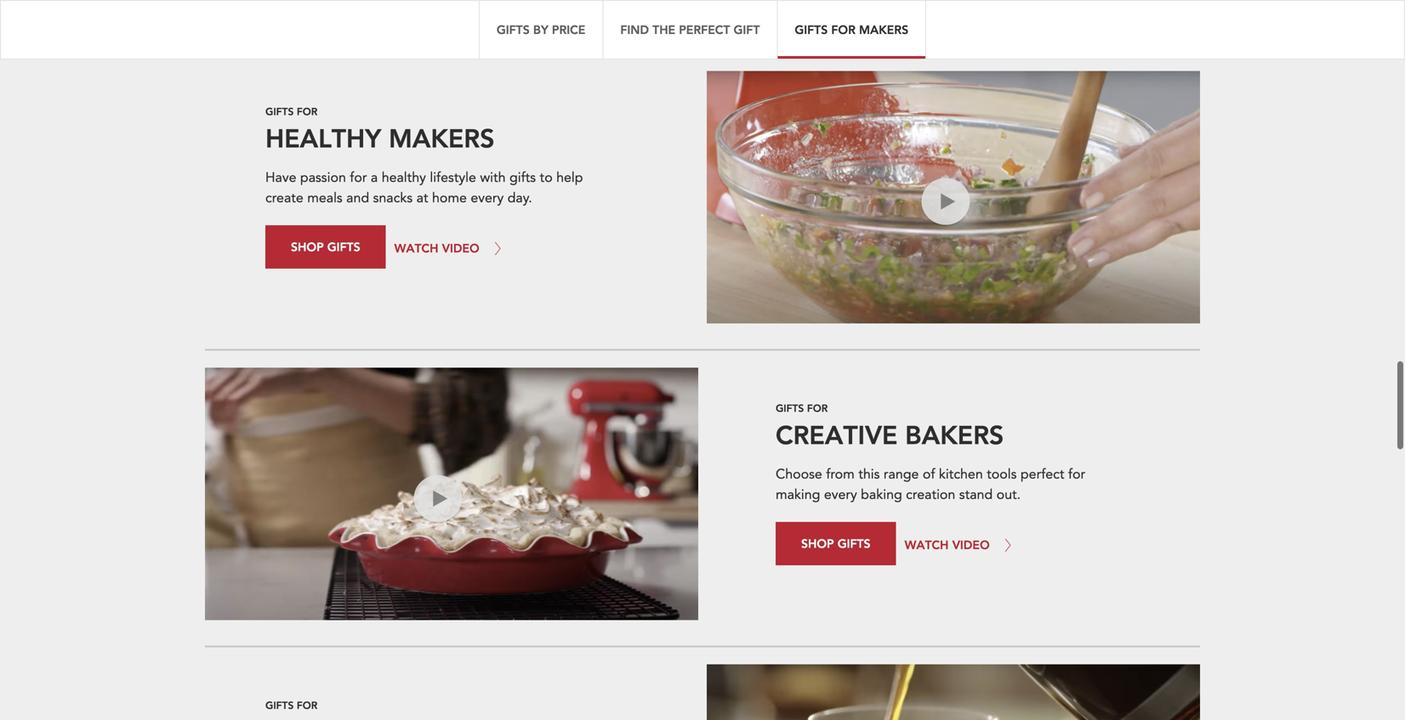 Task type: describe. For each thing, give the bounding box(es) containing it.
perfect
[[679, 22, 731, 37]]

video for healthy makers
[[442, 240, 480, 256]]

watch video icon for healthy makers
[[922, 225, 961, 275]]

gifts for gifts for
[[266, 699, 294, 713]]

watch video icon for creative bakers
[[414, 522, 453, 572]]

video for creative bakers
[[953, 538, 990, 553]]

watch for healthy makers
[[922, 225, 961, 244]]

to
[[540, 168, 553, 187]]

video for creative bakers
[[414, 538, 450, 557]]

a
[[371, 168, 378, 187]]

for for makers
[[832, 22, 856, 37]]

watch video for makers
[[395, 240, 480, 256]]

every inside choose from this range of kitchen tools perfect for making every baking creation stand out.
[[825, 486, 858, 505]]

healthy
[[382, 168, 426, 187]]

shop gifts for healthy
[[291, 239, 361, 255]]

watch video for bakers
[[905, 538, 990, 553]]

lifestyle
[[430, 168, 476, 187]]

gifts by price
[[497, 22, 586, 37]]

price
[[552, 22, 586, 37]]

creation
[[907, 486, 956, 505]]

gifts for healthy makers
[[266, 105, 495, 154]]

icon for creative bakers
[[414, 554, 440, 572]]

find the perfect gift button
[[603, 0, 777, 60]]

watch for makers
[[395, 240, 439, 256]]

have
[[266, 168, 297, 187]]

making
[[776, 486, 821, 505]]

shop for healthy
[[291, 239, 324, 255]]

watch for bakers
[[905, 538, 949, 553]]

help
[[557, 168, 583, 187]]

shop gifts link for healthy
[[266, 225, 386, 269]]

range
[[884, 466, 919, 484]]

baking
[[861, 486, 903, 505]]

gifts for makers
[[795, 22, 909, 37]]

at
[[417, 189, 429, 208]]

this
[[859, 466, 880, 484]]

healthy
[[266, 121, 381, 154]]

gifts for gifts for healthy makers
[[266, 105, 294, 118]]

gifts for gifts by price
[[497, 22, 530, 37]]

gifts for makers button
[[777, 0, 927, 60]]

find
[[621, 22, 649, 37]]

gifts
[[510, 168, 536, 187]]

shop gifts for creative
[[802, 536, 871, 552]]



Task type: locate. For each thing, give the bounding box(es) containing it.
shop gifts link down making
[[776, 523, 897, 566]]

1 horizontal spatial shop gifts
[[802, 536, 871, 552]]

gifts by price button
[[479, 0, 603, 60]]

the
[[653, 22, 676, 37]]

1 vertical spatial watch video icon
[[414, 522, 453, 572]]

0 vertical spatial shop gifts link
[[266, 225, 386, 269]]

1 vertical spatial for
[[1069, 466, 1086, 484]]

makers inside button
[[860, 22, 909, 37]]

with
[[480, 168, 506, 187]]

1 vertical spatial watch
[[414, 522, 453, 541]]

0 horizontal spatial for
[[350, 168, 367, 187]]

shop down making
[[802, 536, 835, 552]]

choose from this range of kitchen tools perfect for making every baking creation stand out.
[[776, 466, 1086, 505]]

gifts for
[[266, 699, 318, 713]]

1 vertical spatial watch video link
[[905, 523, 1018, 569]]

shop gifts down meals at the top left of the page
[[291, 239, 361, 255]]

1 vertical spatial shop
[[802, 536, 835, 552]]

1 vertical spatial shop gifts link
[[776, 523, 897, 566]]

1 horizontal spatial watch video icon
[[922, 225, 961, 275]]

have passion for a healthy lifestyle with gifts to help create meals and snacks at home every day.
[[266, 168, 583, 208]]

1 horizontal spatial watch video link
[[905, 523, 1018, 569]]

every inside the have passion for a healthy lifestyle with gifts to help create meals and snacks at home every day.
[[471, 189, 504, 208]]

1 horizontal spatial watch
[[922, 225, 961, 244]]

1 horizontal spatial shop gifts link
[[776, 523, 897, 566]]

0 vertical spatial every
[[471, 189, 504, 208]]

1 horizontal spatial watch video
[[905, 538, 990, 553]]

by
[[534, 22, 549, 37]]

video
[[442, 240, 480, 256], [953, 538, 990, 553]]

for
[[832, 22, 856, 37], [297, 105, 318, 118], [807, 402, 828, 415], [297, 699, 318, 713]]

shop gifts down making
[[802, 536, 871, 552]]

0 vertical spatial shop gifts
[[291, 239, 361, 255]]

for left a
[[350, 168, 367, 187]]

create
[[266, 189, 304, 208]]

every
[[471, 189, 504, 208], [825, 486, 858, 505]]

1 vertical spatial video
[[414, 538, 450, 557]]

for inside choose from this range of kitchen tools perfect for making every baking creation stand out.
[[1069, 466, 1086, 484]]

watch video
[[395, 240, 480, 256], [905, 538, 990, 553]]

gifts for creative bakers
[[776, 402, 1004, 452]]

shop gifts link
[[266, 225, 386, 269], [776, 523, 897, 566]]

watch for creative bakers
[[414, 522, 453, 541]]

0 horizontal spatial icon
[[414, 554, 440, 572]]

tools
[[987, 466, 1017, 484]]

for inside the have passion for a healthy lifestyle with gifts to help create meals and snacks at home every day.
[[350, 168, 367, 187]]

video thumbnail. image
[[205, 0, 699, 10], [707, 71, 1201, 324], [205, 368, 699, 621], [707, 665, 1201, 721]]

0 vertical spatial icon
[[922, 257, 948, 275]]

shop gifts
[[291, 239, 361, 255], [802, 536, 871, 552]]

gifts for gifts for makers
[[795, 22, 828, 37]]

every down from
[[825, 486, 858, 505]]

watch video icon
[[922, 225, 961, 275], [414, 522, 453, 572]]

1 horizontal spatial video
[[922, 241, 957, 260]]

for for creative
[[807, 402, 828, 415]]

1 horizontal spatial for
[[1069, 466, 1086, 484]]

1 horizontal spatial icon
[[922, 257, 948, 275]]

creative
[[776, 418, 898, 452]]

watch down at
[[395, 240, 439, 256]]

out.
[[997, 486, 1021, 505]]

and
[[347, 189, 369, 208]]

video
[[922, 241, 957, 260], [414, 538, 450, 557]]

0 horizontal spatial watch video
[[395, 240, 480, 256]]

0 vertical spatial video
[[922, 241, 957, 260]]

1 vertical spatial makers
[[389, 121, 495, 154]]

0 vertical spatial video
[[442, 240, 480, 256]]

watch video link down stand
[[905, 523, 1018, 569]]

1 horizontal spatial makers
[[860, 22, 909, 37]]

icon for healthy makers
[[922, 257, 948, 275]]

0 vertical spatial watch video icon
[[922, 225, 961, 275]]

shop gifts link down meals at the top left of the page
[[266, 225, 386, 269]]

watch video link for creative bakers
[[905, 523, 1018, 569]]

1 vertical spatial watch video
[[905, 538, 990, 553]]

for inside button
[[832, 22, 856, 37]]

watch video link down home
[[395, 225, 508, 271]]

1 vertical spatial shop gifts
[[802, 536, 871, 552]]

gifts for gifts for creative bakers
[[776, 402, 804, 415]]

gifts inside gifts for healthy makers
[[266, 105, 294, 118]]

icon
[[922, 257, 948, 275], [414, 554, 440, 572]]

find the perfect gift
[[621, 22, 760, 37]]

watch down creation
[[905, 538, 949, 553]]

stand
[[960, 486, 993, 505]]

choose
[[776, 466, 823, 484]]

makers
[[860, 22, 909, 37], [389, 121, 495, 154]]

0 horizontal spatial video
[[442, 240, 480, 256]]

0 horizontal spatial every
[[471, 189, 504, 208]]

0 horizontal spatial watch
[[395, 240, 439, 256]]

watch
[[922, 225, 961, 244], [414, 522, 453, 541]]

of
[[923, 466, 936, 484]]

1 horizontal spatial video
[[953, 538, 990, 553]]

for right perfect
[[1069, 466, 1086, 484]]

1 vertical spatial icon
[[414, 554, 440, 572]]

for inside gifts for healthy makers
[[297, 105, 318, 118]]

makers inside gifts for healthy makers
[[389, 121, 495, 154]]

watch
[[395, 240, 439, 256], [905, 538, 949, 553]]

gift
[[734, 22, 760, 37]]

shop down meals at the top left of the page
[[291, 239, 324, 255]]

1 vertical spatial watch
[[905, 538, 949, 553]]

for for healthy
[[297, 105, 318, 118]]

0 vertical spatial watch
[[395, 240, 439, 256]]

0 horizontal spatial shop gifts
[[291, 239, 361, 255]]

shop gifts link for creative
[[776, 523, 897, 566]]

0 horizontal spatial shop
[[291, 239, 324, 255]]

every down with
[[471, 189, 504, 208]]

0 vertical spatial watch
[[922, 225, 961, 244]]

shop for creative
[[802, 536, 835, 552]]

snacks
[[373, 189, 413, 208]]

from
[[827, 466, 855, 484]]

for inside gifts for creative bakers
[[807, 402, 828, 415]]

1 horizontal spatial watch
[[905, 538, 949, 553]]

0 vertical spatial watch video link
[[395, 225, 508, 271]]

watch video link for healthy makers
[[395, 225, 508, 271]]

0 horizontal spatial makers
[[389, 121, 495, 154]]

video down stand
[[953, 538, 990, 553]]

0 vertical spatial watch video
[[395, 240, 480, 256]]

for
[[350, 168, 367, 187], [1069, 466, 1086, 484]]

0 horizontal spatial watch video icon
[[414, 522, 453, 572]]

1 horizontal spatial shop
[[802, 536, 835, 552]]

passion
[[300, 168, 346, 187]]

0 horizontal spatial watch
[[414, 522, 453, 541]]

1 vertical spatial video
[[953, 538, 990, 553]]

meals
[[307, 189, 343, 208]]

1 horizontal spatial every
[[825, 486, 858, 505]]

bakers
[[906, 418, 1004, 452]]

1 vertical spatial every
[[825, 486, 858, 505]]

0 vertical spatial makers
[[860, 22, 909, 37]]

0 vertical spatial for
[[350, 168, 367, 187]]

watch video link
[[395, 225, 508, 271], [905, 523, 1018, 569]]

gifts
[[497, 22, 530, 37], [795, 22, 828, 37], [266, 105, 294, 118], [327, 239, 361, 255], [776, 402, 804, 415], [838, 536, 871, 552], [266, 699, 294, 713]]

0 horizontal spatial video
[[414, 538, 450, 557]]

day.
[[508, 189, 533, 208]]

watch video down home
[[395, 240, 480, 256]]

home
[[432, 189, 467, 208]]

video down home
[[442, 240, 480, 256]]

0 vertical spatial shop
[[291, 239, 324, 255]]

kitchen
[[939, 466, 984, 484]]

perfect
[[1021, 466, 1065, 484]]

watch video down creation
[[905, 538, 990, 553]]

shop
[[291, 239, 324, 255], [802, 536, 835, 552]]

0 horizontal spatial shop gifts link
[[266, 225, 386, 269]]

video for healthy makers
[[922, 241, 957, 260]]

gifts inside gifts for creative bakers
[[776, 402, 804, 415]]

0 horizontal spatial watch video link
[[395, 225, 508, 271]]



Task type: vqa. For each thing, say whether or not it's contained in the screenshot.
Kitchenaid Image to the left
no



